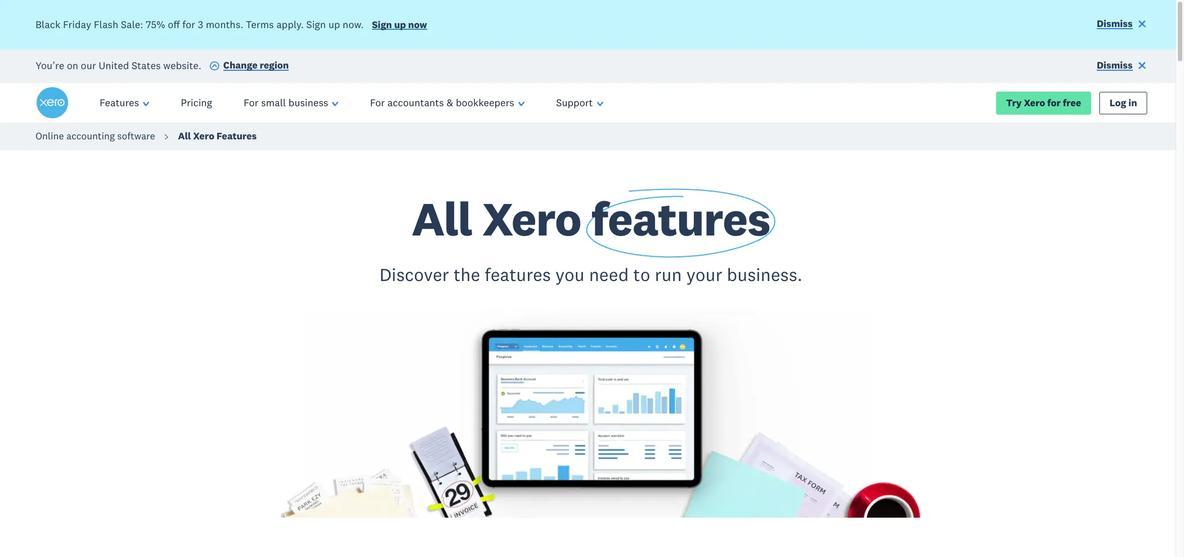 Task type: describe. For each thing, give the bounding box(es) containing it.
on
[[67, 59, 78, 72]]

states
[[132, 59, 161, 72]]

apply.
[[276, 18, 304, 31]]

accountants
[[388, 96, 444, 109]]

try xero for free link
[[996, 92, 1092, 115]]

bookkeepers
[[456, 96, 514, 109]]

the
[[454, 263, 480, 286]]

0 vertical spatial for
[[182, 18, 195, 31]]

off
[[168, 18, 180, 31]]

breadcrumbs element
[[0, 123, 1182, 151]]

1 vertical spatial features
[[485, 263, 551, 286]]

all xero features
[[178, 130, 257, 143]]

try xero for free
[[1006, 97, 1081, 109]]

terms
[[246, 18, 274, 31]]

in
[[1129, 97, 1137, 109]]

dismiss for you're on our united states website.
[[1097, 59, 1133, 72]]

sign up now
[[372, 18, 427, 31]]

change
[[223, 59, 258, 72]]

log in
[[1110, 97, 1137, 109]]

for accountants & bookkeepers button
[[354, 84, 540, 123]]

friday
[[63, 18, 91, 31]]

all for all xero
[[412, 189, 472, 248]]

log in link
[[1100, 92, 1148, 115]]

features inside 'breadcrumbs' element
[[217, 130, 257, 143]]

website.
[[163, 59, 201, 72]]

0 horizontal spatial sign
[[306, 18, 326, 31]]

black
[[35, 18, 60, 31]]

for small business
[[244, 96, 328, 109]]

&
[[447, 96, 453, 109]]

you're
[[35, 59, 64, 72]]

support
[[556, 96, 593, 109]]

discover the features you need to run your business.
[[380, 263, 803, 286]]

the xero dashboard on a tablet shows bank balances, money in and out in recent months, and the amount of bills to be paid. image
[[0, 309, 1182, 519]]

all for all xero features
[[178, 130, 191, 143]]

support button
[[540, 84, 619, 123]]

xero for all xero
[[482, 189, 581, 248]]

dismiss button for black friday flash sale: 75% off for 3 months. terms apply. sign up now.
[[1097, 17, 1147, 32]]

your
[[687, 263, 722, 286]]

pricing
[[181, 96, 212, 109]]

change region
[[223, 59, 289, 72]]

online accounting software link
[[35, 130, 155, 143]]

for small business button
[[228, 84, 354, 123]]

region
[[260, 59, 289, 72]]

sale:
[[121, 18, 143, 31]]

xero homepage image
[[37, 87, 68, 119]]

try
[[1006, 97, 1022, 109]]

our
[[81, 59, 96, 72]]

for for for small business
[[244, 96, 259, 109]]

run
[[655, 263, 682, 286]]



Task type: vqa. For each thing, say whether or not it's contained in the screenshot.
Pay within the button
no



Task type: locate. For each thing, give the bounding box(es) containing it.
for left 3
[[182, 18, 195, 31]]

2 for from the left
[[370, 96, 385, 109]]

0 horizontal spatial for
[[182, 18, 195, 31]]

software
[[117, 130, 155, 143]]

free
[[1063, 97, 1081, 109]]

1 horizontal spatial xero
[[482, 189, 581, 248]]

xero
[[1024, 97, 1045, 109], [193, 130, 214, 143], [482, 189, 581, 248]]

dismiss button
[[1097, 17, 1147, 32], [1097, 59, 1147, 74]]

all xero features link
[[178, 130, 257, 143]]

0 horizontal spatial features
[[100, 96, 139, 109]]

1 horizontal spatial features
[[217, 130, 257, 143]]

0 vertical spatial features
[[591, 189, 770, 248]]

for
[[244, 96, 259, 109], [370, 96, 385, 109]]

2 vertical spatial xero
[[482, 189, 581, 248]]

need
[[589, 263, 629, 286]]

1 vertical spatial for
[[1048, 97, 1061, 109]]

1 dismiss button from the top
[[1097, 17, 1147, 32]]

1 dismiss from the top
[[1097, 17, 1133, 30]]

you
[[556, 263, 585, 286]]

sign up now link
[[372, 18, 427, 33]]

features down pricing link
[[217, 130, 257, 143]]

discover
[[380, 263, 449, 286]]

for left accountants
[[370, 96, 385, 109]]

features up software
[[100, 96, 139, 109]]

all
[[178, 130, 191, 143], [412, 189, 472, 248]]

1 horizontal spatial all
[[412, 189, 472, 248]]

sign right apply.
[[306, 18, 326, 31]]

75%
[[146, 18, 165, 31]]

for for for accountants & bookkeepers
[[370, 96, 385, 109]]

0 vertical spatial xero
[[1024, 97, 1045, 109]]

dismiss
[[1097, 17, 1133, 30], [1097, 59, 1133, 72]]

0 vertical spatial dismiss
[[1097, 17, 1133, 30]]

you're on our united states website.
[[35, 59, 201, 72]]

months.
[[206, 18, 243, 31]]

1 horizontal spatial sign
[[372, 18, 392, 31]]

features
[[591, 189, 770, 248], [485, 263, 551, 286]]

online accounting software
[[35, 130, 155, 143]]

features inside dropdown button
[[100, 96, 139, 109]]

accounting
[[66, 130, 115, 143]]

0 horizontal spatial for
[[244, 96, 259, 109]]

change region button
[[210, 59, 289, 74]]

to
[[633, 263, 650, 286]]

small
[[261, 96, 286, 109]]

1 for from the left
[[244, 96, 259, 109]]

for accountants & bookkeepers
[[370, 96, 514, 109]]

now
[[408, 18, 427, 31]]

online
[[35, 130, 64, 143]]

0 horizontal spatial features
[[485, 263, 551, 286]]

for left small
[[244, 96, 259, 109]]

sign right now.
[[372, 18, 392, 31]]

black friday flash sale: 75% off for 3 months. terms apply. sign up now.
[[35, 18, 364, 31]]

all inside 'breadcrumbs' element
[[178, 130, 191, 143]]

sign
[[306, 18, 326, 31], [372, 18, 392, 31]]

dismiss button for you're on our united states website.
[[1097, 59, 1147, 74]]

0 horizontal spatial all
[[178, 130, 191, 143]]

pricing link
[[165, 84, 228, 123]]

business
[[289, 96, 328, 109]]

0 horizontal spatial up
[[329, 18, 340, 31]]

1 vertical spatial dismiss
[[1097, 59, 1133, 72]]

log
[[1110, 97, 1127, 109]]

1 vertical spatial all
[[412, 189, 472, 248]]

business.
[[727, 263, 803, 286]]

1 vertical spatial dismiss button
[[1097, 59, 1147, 74]]

now.
[[343, 18, 364, 31]]

features button
[[84, 84, 165, 123]]

2 dismiss from the top
[[1097, 59, 1133, 72]]

up left now.
[[329, 18, 340, 31]]

1 vertical spatial features
[[217, 130, 257, 143]]

for
[[182, 18, 195, 31], [1048, 97, 1061, 109]]

xero for try xero for free
[[1024, 97, 1045, 109]]

features
[[100, 96, 139, 109], [217, 130, 257, 143]]

up left the 'now'
[[394, 18, 406, 31]]

united
[[99, 59, 129, 72]]

1 vertical spatial xero
[[193, 130, 214, 143]]

xero inside 'breadcrumbs' element
[[193, 130, 214, 143]]

all xero
[[412, 189, 591, 248]]

1 horizontal spatial for
[[370, 96, 385, 109]]

0 vertical spatial dismiss button
[[1097, 17, 1147, 32]]

2 dismiss button from the top
[[1097, 59, 1147, 74]]

1 horizontal spatial up
[[394, 18, 406, 31]]

up
[[329, 18, 340, 31], [394, 18, 406, 31]]

0 vertical spatial features
[[100, 96, 139, 109]]

0 horizontal spatial xero
[[193, 130, 214, 143]]

for left free
[[1048, 97, 1061, 109]]

1 horizontal spatial features
[[591, 189, 770, 248]]

3
[[198, 18, 203, 31]]

dismiss for black friday flash sale: 75% off for 3 months. terms apply. sign up now.
[[1097, 17, 1133, 30]]

xero for all xero features
[[193, 130, 214, 143]]

0 vertical spatial all
[[178, 130, 191, 143]]

flash
[[94, 18, 118, 31]]

2 horizontal spatial xero
[[1024, 97, 1045, 109]]

1 horizontal spatial for
[[1048, 97, 1061, 109]]



